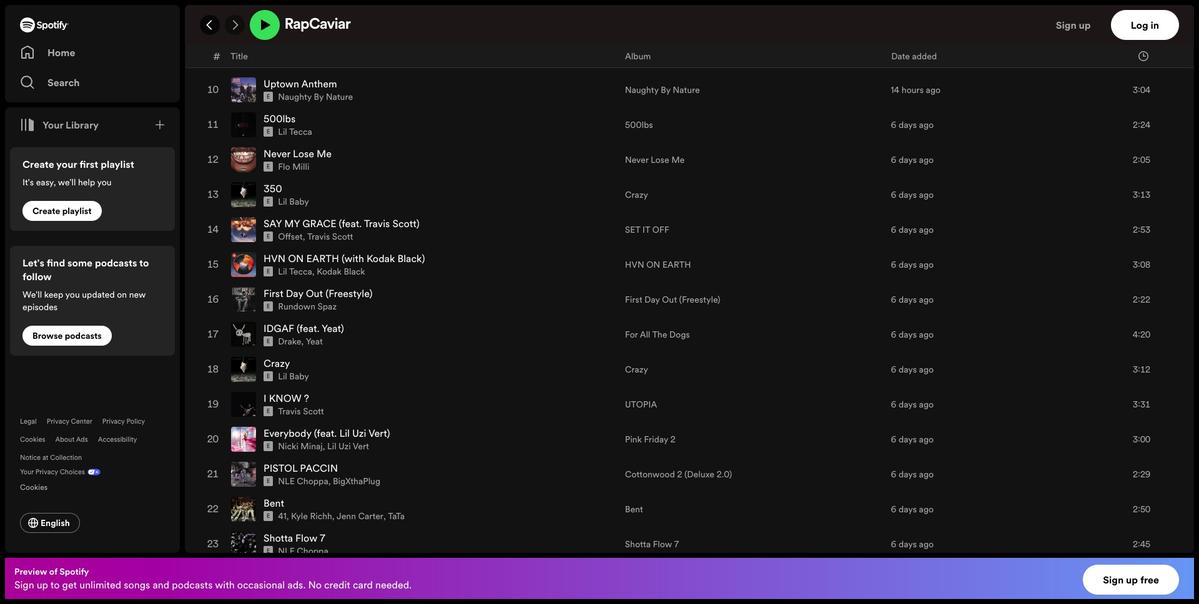 Task type: vqa. For each thing, say whether or not it's contained in the screenshot.


Task type: describe. For each thing, give the bounding box(es) containing it.
main element
[[5, 5, 180, 554]]

, inside say my grace (feat. travis scott) cell
[[303, 231, 305, 243]]

3:08
[[1134, 259, 1151, 271]]

0 horizontal spatial first day out (freestyle) link
[[264, 287, 373, 301]]

6 for everybody (feat. lil uzi vert)
[[891, 434, 897, 446]]

naughty by nature link inside uptown anthem cell
[[278, 91, 353, 103]]

explicit element for hvn
[[264, 267, 273, 277]]

pink
[[625, 434, 642, 446]]

privacy center
[[47, 417, 92, 427]]

41 link
[[278, 511, 287, 523]]

go back image
[[205, 20, 215, 30]]

travis scott link for travis
[[307, 231, 353, 243]]

go forward image
[[230, 20, 240, 30]]

1 horizontal spatial 500lbs link
[[625, 119, 653, 131]]

0 horizontal spatial kodak
[[317, 266, 342, 278]]

crazy link inside crazy cell
[[264, 357, 290, 371]]

center
[[71, 417, 92, 427]]

scott)
[[393, 217, 420, 231]]

yeat
[[306, 336, 323, 348]]

travis scott
[[278, 406, 324, 418]]

hours
[[902, 84, 924, 96]]

ftcu e
[[264, 7, 290, 31]]

e inside i know ? e
[[267, 408, 270, 416]]

shotta flow 7 cell
[[231, 528, 615, 562]]

search
[[47, 76, 80, 89]]

ads
[[76, 436, 88, 445]]

no
[[308, 579, 322, 592]]

lil baby for 350
[[278, 196, 309, 208]]

1 cell from the left
[[625, 3, 881, 37]]

explicit element for i
[[264, 407, 273, 417]]

drake inside idgaf (feat. yeat) cell
[[278, 336, 301, 348]]

e inside never lose me e
[[267, 163, 270, 171]]

naughty by nature for naughty by nature link in the uptown anthem cell
[[278, 91, 353, 103]]

nle for nle choppa
[[278, 546, 295, 558]]

6 days ago for idgaf (feat. yeat)
[[891, 329, 934, 341]]

album
[[625, 50, 651, 62]]

hvn on earth (with kodak black) link
[[264, 252, 425, 266]]

lil baby link for crazy
[[278, 371, 309, 383]]

bent e
[[264, 497, 284, 521]]

about ads link
[[55, 436, 88, 445]]

follow
[[22, 270, 52, 284]]

broke
[[283, 42, 309, 56]]

added
[[913, 50, 937, 62]]

create for your
[[22, 157, 54, 171]]

everybody (feat. lil uzi vert) cell
[[231, 423, 615, 457]]

you for some
[[65, 289, 80, 301]]

lil baby link for 350
[[278, 196, 309, 208]]

(feat. inside say my grace (feat. travis scott) e
[[339, 217, 362, 231]]

legal
[[20, 417, 37, 427]]

get
[[62, 579, 77, 592]]

e inside ftcu e
[[267, 23, 270, 31]]

policy
[[127, 417, 145, 427]]

(feat. for lil
[[314, 427, 337, 441]]

ago for bent
[[920, 504, 934, 516]]

ftcu link
[[264, 7, 290, 21]]

flo milli link
[[278, 161, 310, 173]]

and
[[153, 579, 169, 592]]

1 horizontal spatial bent link
[[625, 504, 643, 516]]

6 for say my grace (feat. travis scott)
[[891, 224, 897, 236]]

naughty by nature for rightmost naughty by nature link
[[625, 84, 700, 96]]

at
[[42, 454, 48, 463]]

days for bent
[[899, 504, 917, 516]]

my
[[284, 217, 300, 231]]

350 link
[[264, 182, 282, 196]]

everybody (feat. lil uzi vert) link
[[264, 427, 390, 441]]

cookies for 2nd cookies link
[[20, 482, 48, 493]]

hvn for hvn on earth (with kodak black) e
[[264, 252, 286, 266]]

scary
[[693, 49, 715, 61]]

you broke my heart drake
[[264, 42, 354, 68]]

days for everybody (feat. lil uzi vert)
[[899, 434, 917, 446]]

we'll
[[58, 176, 76, 189]]

dogs for you broke my heart
[[670, 49, 690, 61]]

flo milli
[[278, 161, 310, 173]]

earth for hvn on earth
[[663, 259, 691, 271]]

privacy policy
[[102, 417, 145, 427]]

sign for sign up
[[1056, 18, 1077, 32]]

hours
[[717, 49, 740, 61]]

say my grace (feat. travis scott) link
[[264, 217, 420, 231]]

, inside hvn on earth (with kodak black) cell
[[312, 266, 315, 278]]

you broke my heart link
[[264, 42, 354, 56]]

flow for shotta flow 7 e
[[296, 532, 317, 546]]

travis inside "i know ?" 'cell'
[[278, 406, 301, 418]]

log in
[[1131, 18, 1160, 32]]

explicit element for 500lbs
[[264, 127, 273, 137]]

create your first playlist it's easy, we'll help you
[[22, 157, 134, 189]]

me for never lose me e
[[317, 147, 332, 161]]

e inside idgaf (feat. yeat) e
[[267, 338, 270, 346]]

cottonwood
[[625, 469, 675, 481]]

lil baby for crazy
[[278, 371, 309, 383]]

explicit element for crazy
[[264, 372, 273, 382]]

your library
[[42, 118, 99, 132]]

set it off
[[625, 224, 670, 236]]

dogs for idgaf (feat. yeat)
[[670, 329, 690, 341]]

500lbs for 500lbs
[[625, 119, 653, 131]]

0 horizontal spatial bent link
[[264, 497, 284, 511]]

500lbs for 500lbs e
[[264, 112, 296, 126]]

set
[[625, 224, 641, 236]]

on
[[117, 289, 127, 301]]

e inside 350 e
[[267, 198, 270, 206]]

hvn on earth
[[625, 259, 691, 271]]

never lose me e
[[264, 147, 332, 171]]

shotta flow 7 e
[[264, 532, 325, 556]]

lose for never lose me e
[[293, 147, 314, 161]]

nle choppa , bigxthaplug
[[278, 476, 381, 488]]

help
[[78, 176, 95, 189]]

your
[[56, 157, 77, 171]]

lil inside 350 cell
[[278, 196, 287, 208]]

6 days ago for shotta flow 7
[[891, 539, 934, 551]]

friday
[[644, 434, 669, 446]]

, left tata
[[384, 511, 386, 523]]

days for crazy
[[899, 364, 917, 376]]

home link
[[20, 40, 165, 65]]

to inside preview of spotify sign up to get unlimited songs and podcasts with occasional ads. no credit card needed.
[[50, 579, 60, 592]]

1 vertical spatial podcasts
[[65, 330, 102, 342]]

ago for 500lbs
[[920, 119, 934, 131]]

scott inside cell
[[332, 231, 353, 243]]

explicit element for never
[[264, 162, 273, 172]]

by for naughty by nature link in the uptown anthem cell
[[314, 91, 324, 103]]

rundown spaz
[[278, 301, 337, 313]]

we'll
[[22, 289, 42, 301]]

2:50
[[1134, 504, 1151, 516]]

preview of spotify sign up to get unlimited songs and podcasts with occasional ads. no credit card needed.
[[14, 566, 412, 592]]

4:20
[[1134, 329, 1151, 341]]

# row
[[201, 45, 1179, 67]]

explicit element for everybody
[[264, 442, 273, 452]]

baby for 350
[[289, 196, 309, 208]]

crazy link for 350
[[625, 189, 649, 201]]

6 for bent
[[891, 504, 897, 516]]

english button
[[20, 514, 80, 534]]

350
[[264, 182, 282, 196]]

2 lil tecca link from the top
[[278, 266, 312, 278]]

nicki for nicki minaj
[[278, 21, 299, 33]]

2:24
[[1134, 119, 1151, 131]]

your for your library
[[42, 118, 63, 132]]

lil tecca
[[278, 126, 312, 138]]

shotta for shotta flow 7
[[625, 539, 651, 551]]

privacy down 'at' at the left bottom
[[36, 468, 58, 477]]

(feat. for yeat)
[[297, 322, 320, 336]]

1 horizontal spatial travis
[[307, 231, 330, 243]]

collection
[[50, 454, 82, 463]]

tecca for lil tecca , kodak black
[[289, 266, 312, 278]]

shotta flow 7 link inside "cell"
[[264, 532, 325, 546]]

e inside say my grace (feat. travis scott) e
[[267, 233, 270, 241]]

e inside crazy e
[[267, 373, 270, 381]]

create playlist button
[[22, 201, 102, 221]]

cookies for first cookies link from the top of the main element
[[20, 436, 45, 445]]

crazy for crazy
[[625, 364, 649, 376]]

6 for pistol paccin
[[891, 469, 897, 481]]

first for first day out (freestyle) e
[[264, 287, 284, 301]]

kyle
[[291, 511, 308, 523]]

on for hvn on earth
[[647, 259, 661, 271]]

up inside preview of spotify sign up to get unlimited songs and podcasts with occasional ads. no credit card needed.
[[37, 579, 48, 592]]

6 for 350
[[891, 189, 897, 201]]

e inside uptown anthem e
[[267, 93, 270, 101]]

spotify
[[59, 566, 89, 579]]

choppa for nle choppa , bigxthaplug
[[297, 476, 329, 488]]

hvn on earth (with kodak black) cell
[[231, 248, 615, 282]]

black)
[[398, 252, 425, 266]]

idgaf
[[264, 322, 294, 336]]

lil tecca link inside 500lbs cell
[[278, 126, 312, 138]]

e inside hvn on earth (with kodak black) e
[[267, 268, 270, 276]]

6 for crazy
[[891, 364, 897, 376]]

# column header
[[213, 45, 221, 67]]

3:13
[[1134, 189, 1151, 201]]

drake , yeat
[[278, 336, 323, 348]]

crazy cell
[[231, 353, 615, 387]]

1 nicki minaj link from the top
[[278, 21, 323, 33]]

(freestyle) for first day out (freestyle) e
[[326, 287, 373, 301]]

offset link
[[278, 231, 303, 243]]

vert)
[[369, 427, 390, 441]]

days for never lose me
[[899, 154, 917, 166]]

7 for shotta flow 7 e
[[320, 532, 325, 546]]

1 horizontal spatial naughty by nature link
[[625, 84, 700, 96]]

explicit element for bent
[[264, 512, 273, 522]]

350 e
[[264, 182, 282, 206]]

baby for crazy
[[289, 371, 309, 383]]

to inside let's find some podcasts to follow we'll keep you updated on new episodes
[[139, 256, 149, 270]]

1 horizontal spatial first day out (freestyle) link
[[625, 294, 721, 306]]

14
[[891, 84, 900, 96]]

41
[[278, 511, 287, 523]]

drake inside you broke my heart drake
[[278, 56, 301, 68]]

say my grace (feat. travis scott) cell
[[231, 213, 615, 247]]

for all the dogs
[[625, 329, 690, 341]]

14 hours ago
[[891, 84, 941, 96]]

2 drake link from the top
[[278, 336, 301, 348]]

sign up button
[[1051, 10, 1111, 40]]

idgaf (feat. yeat) e
[[264, 322, 344, 346]]

crazy for 350
[[625, 189, 649, 201]]

6 for never lose me
[[891, 154, 897, 166]]

set it off link
[[625, 224, 670, 236]]

kodak inside hvn on earth (with kodak black) e
[[367, 252, 395, 266]]

6 for first day out (freestyle)
[[891, 294, 897, 306]]

6 days ago for crazy
[[891, 364, 934, 376]]

crazy inside cell
[[264, 357, 290, 371]]

, inside pistol paccin cell
[[329, 476, 331, 488]]

1 horizontal spatial shotta flow 7 link
[[625, 539, 679, 551]]

days for say my grace (feat. travis scott)
[[899, 224, 917, 236]]

lil uzi vert link
[[327, 441, 369, 453]]

podcasts inside preview of spotify sign up to get unlimited songs and podcasts with occasional ads. no credit card needed.
[[172, 579, 213, 592]]

6 days ago for you broke my heart
[[891, 49, 934, 61]]

free
[[1141, 574, 1160, 587]]

log
[[1131, 18, 1149, 32]]

privacy center link
[[47, 417, 92, 427]]

3:12
[[1134, 364, 1151, 376]]

ago for crazy
[[920, 364, 934, 376]]

for all the dogs scary hours edition link
[[625, 49, 770, 61]]

day for first day out (freestyle) e
[[286, 287, 303, 301]]

days for 500lbs
[[899, 119, 917, 131]]

lil inside crazy cell
[[278, 371, 287, 383]]

first day out (freestyle) cell
[[231, 283, 615, 317]]

ads.
[[288, 579, 306, 592]]

1 cookies link from the top
[[20, 436, 45, 445]]



Task type: locate. For each thing, give the bounding box(es) containing it.
up left free
[[1127, 574, 1139, 587]]

1 horizontal spatial bent
[[625, 504, 643, 516]]

by for rightmost naughty by nature link
[[661, 84, 671, 96]]

day down 'lil tecca , kodak black'
[[286, 287, 303, 301]]

choppa inside pistol paccin cell
[[297, 476, 329, 488]]

2 lil baby from the top
[[278, 371, 309, 383]]

(feat. inside everybody (feat. lil uzi vert) e
[[314, 427, 337, 441]]

1 vertical spatial cookies link
[[20, 480, 58, 494]]

all for you broke my heart
[[640, 49, 651, 61]]

never lose me
[[625, 154, 685, 166]]

1 6 from the top
[[891, 49, 897, 61]]

(with
[[342, 252, 364, 266]]

9 e from the top
[[267, 338, 270, 346]]

10 days from the top
[[899, 399, 917, 411]]

podcasts up on at the left top of the page
[[95, 256, 137, 270]]

8 days from the top
[[899, 329, 917, 341]]

0 horizontal spatial cell
[[625, 3, 881, 37]]

7 explicit element from the top
[[264, 267, 273, 277]]

12 explicit element from the top
[[264, 442, 273, 452]]

episodes
[[22, 301, 58, 314]]

naughty by nature inside uptown anthem cell
[[278, 91, 353, 103]]

2 dogs from the top
[[670, 329, 690, 341]]

0 vertical spatial dogs
[[670, 49, 690, 61]]

crazy link down drake , yeat
[[264, 357, 290, 371]]

dogs down first day out (freestyle)
[[670, 329, 690, 341]]

e inside 500lbs e
[[267, 128, 270, 136]]

e inside bent e
[[267, 513, 270, 521]]

6 days ago for bent
[[891, 504, 934, 516]]

0 horizontal spatial sign
[[14, 579, 34, 592]]

7 6 days ago from the top
[[891, 294, 934, 306]]

e inside first day out (freestyle) e
[[267, 303, 270, 311]]

0 vertical spatial lil baby
[[278, 196, 309, 208]]

1 vertical spatial you
[[65, 289, 80, 301]]

11 days from the top
[[899, 434, 917, 446]]

1 horizontal spatial playlist
[[101, 157, 134, 171]]

lil baby link inside crazy cell
[[278, 371, 309, 383]]

explicit element for 350
[[264, 197, 273, 207]]

playlist down help on the top left
[[62, 205, 92, 217]]

9 6 from the top
[[891, 364, 897, 376]]

all down first day out (freestyle)
[[640, 329, 651, 341]]

, left jenn
[[332, 511, 335, 523]]

1 vertical spatial lil tecca link
[[278, 266, 312, 278]]

1 tecca from the top
[[289, 126, 312, 138]]

earth up first day out (freestyle)
[[663, 259, 691, 271]]

uptown anthem cell
[[231, 73, 615, 107]]

up left of
[[37, 579, 48, 592]]

1 vertical spatial create
[[32, 205, 60, 217]]

1 6 days ago from the top
[[891, 49, 934, 61]]

naughty for rightmost naughty by nature link
[[625, 84, 659, 96]]

shotta inside shotta flow 7 e
[[264, 532, 293, 546]]

5 explicit element from the top
[[264, 197, 273, 207]]

8 6 days ago from the top
[[891, 329, 934, 341]]

4 days from the top
[[899, 189, 917, 201]]

12 6 days ago from the top
[[891, 469, 934, 481]]

minaj inside ftcu cell
[[301, 21, 323, 33]]

drake up uptown
[[278, 56, 301, 68]]

naughty by nature link up lil tecca
[[278, 91, 353, 103]]

create inside "button"
[[32, 205, 60, 217]]

lil baby inside 350 cell
[[278, 196, 309, 208]]

travis scott link for ?
[[278, 406, 324, 418]]

explicit element for ftcu
[[264, 22, 273, 32]]

, right my
[[303, 231, 305, 243]]

2:45 cell
[[1094, 528, 1169, 562]]

0 vertical spatial tecca
[[289, 126, 312, 138]]

podcasts inside let's find some podcasts to follow we'll keep you updated on new episodes
[[95, 256, 137, 270]]

tecca up first day out (freestyle) e
[[289, 266, 312, 278]]

nicki up pistol at the bottom left
[[278, 441, 299, 453]]

1 horizontal spatial lose
[[651, 154, 670, 166]]

nicki minaj link up broke
[[278, 21, 323, 33]]

minaj up "paccin"
[[301, 441, 323, 453]]

by inside uptown anthem cell
[[314, 91, 324, 103]]

out for first day out (freestyle)
[[662, 294, 677, 306]]

7 days from the top
[[899, 294, 917, 306]]

0 vertical spatial choppa
[[297, 476, 329, 488]]

podcasts right the and
[[172, 579, 213, 592]]

cookies link
[[20, 436, 45, 445], [20, 480, 58, 494]]

duration image
[[1139, 51, 1149, 61]]

12 e from the top
[[267, 443, 270, 451]]

first inside first day out (freestyle) e
[[264, 287, 284, 301]]

hvn down set
[[625, 259, 645, 271]]

i know ? e
[[264, 392, 309, 416]]

hvn on earth (with kodak black) e
[[264, 252, 425, 276]]

0 horizontal spatial (freestyle)
[[326, 287, 373, 301]]

8 e from the top
[[267, 303, 270, 311]]

2 explicit element from the top
[[264, 92, 273, 102]]

1 minaj from the top
[[301, 21, 323, 33]]

1 vertical spatial minaj
[[301, 441, 323, 453]]

#
[[213, 49, 221, 63]]

uptown anthem link
[[264, 77, 337, 91]]

nature down # row
[[673, 84, 700, 96]]

crazy up set
[[625, 189, 649, 201]]

2:45
[[1134, 539, 1151, 551]]

legal link
[[20, 417, 37, 427]]

500lbs link inside cell
[[264, 112, 296, 126]]

home
[[47, 46, 75, 59]]

my
[[311, 42, 326, 56]]

me inside never lose me e
[[317, 147, 332, 161]]

1 horizontal spatial you
[[97, 176, 112, 189]]

1 baby from the top
[[289, 196, 309, 208]]

0 horizontal spatial flow
[[296, 532, 317, 546]]

14 e from the top
[[267, 513, 270, 521]]

1 horizontal spatial never lose me link
[[625, 154, 685, 166]]

ago for you broke my heart
[[920, 49, 934, 61]]

by down # row
[[661, 84, 671, 96]]

hvn inside hvn on earth (with kodak black) e
[[264, 252, 286, 266]]

hvn for hvn on earth
[[625, 259, 645, 271]]

3:50
[[1134, 49, 1151, 61]]

10 explicit element from the top
[[264, 372, 273, 382]]

11 6 days ago from the top
[[891, 434, 934, 446]]

credit
[[324, 579, 350, 592]]

14 6 from the top
[[891, 539, 897, 551]]

2 choppa from the top
[[297, 546, 329, 558]]

up for sign up free
[[1127, 574, 1139, 587]]

occasional
[[237, 579, 285, 592]]

nature for rightmost naughty by nature link
[[673, 84, 700, 96]]

5 6 days ago from the top
[[891, 224, 934, 236]]

8 6 from the top
[[891, 329, 897, 341]]

up for sign up
[[1079, 18, 1091, 32]]

the down first day out (freestyle)
[[653, 329, 668, 341]]

1 dogs from the top
[[670, 49, 690, 61]]

out for first day out (freestyle) e
[[306, 287, 323, 301]]

2 for from the top
[[625, 329, 638, 341]]

3 e from the top
[[267, 128, 270, 136]]

bent down the cottonwood
[[625, 504, 643, 516]]

0 vertical spatial nicki minaj link
[[278, 21, 323, 33]]

uzi left vert at bottom
[[339, 441, 351, 453]]

1 horizontal spatial out
[[662, 294, 677, 306]]

, inside idgaf (feat. yeat) cell
[[301, 336, 304, 348]]

ftcu
[[264, 7, 290, 21]]

0 vertical spatial lil baby link
[[278, 196, 309, 208]]

cookies link down your privacy choices
[[20, 480, 58, 494]]

13 6 days ago from the top
[[891, 504, 934, 516]]

ago for 350
[[920, 189, 934, 201]]

scott up everybody (feat. lil uzi vert) link
[[303, 406, 324, 418]]

nicki for nicki minaj , lil uzi vert
[[278, 441, 299, 453]]

up
[[1079, 18, 1091, 32], [1127, 574, 1139, 587], [37, 579, 48, 592]]

bent for bent e
[[264, 497, 284, 511]]

12 days from the top
[[899, 469, 917, 481]]

500lbs link down uptown
[[264, 112, 296, 126]]

privacy for privacy center
[[47, 417, 69, 427]]

lose inside never lose me e
[[293, 147, 314, 161]]

i
[[264, 392, 267, 406]]

naughty down the album at the top right of the page
[[625, 84, 659, 96]]

2 baby from the top
[[289, 371, 309, 383]]

nle inside pistol paccin cell
[[278, 476, 295, 488]]

(feat.
[[339, 217, 362, 231], [297, 322, 320, 336], [314, 427, 337, 441]]

minaj
[[301, 21, 323, 33], [301, 441, 323, 453]]

naughty inside uptown anthem cell
[[278, 91, 312, 103]]

nle inside "shotta flow 7" "cell"
[[278, 546, 295, 558]]

days for i know ?
[[899, 399, 917, 411]]

14 explicit element from the top
[[264, 512, 273, 522]]

0 horizontal spatial bent
[[264, 497, 284, 511]]

0 horizontal spatial playlist
[[62, 205, 92, 217]]

1 vertical spatial tecca
[[289, 266, 312, 278]]

shotta
[[264, 532, 293, 546], [625, 539, 651, 551]]

explicit element inside pistol paccin cell
[[264, 477, 273, 487]]

10 6 from the top
[[891, 399, 897, 411]]

0 horizontal spatial nature
[[326, 91, 353, 103]]

1 horizontal spatial scott
[[332, 231, 353, 243]]

1 vertical spatial the
[[653, 329, 668, 341]]

6 days ago for never lose me
[[891, 154, 934, 166]]

6 days ago
[[891, 49, 934, 61], [891, 119, 934, 131], [891, 154, 934, 166], [891, 189, 934, 201], [891, 224, 934, 236], [891, 259, 934, 271], [891, 294, 934, 306], [891, 329, 934, 341], [891, 364, 934, 376], [891, 399, 934, 411], [891, 434, 934, 446], [891, 469, 934, 481], [891, 504, 934, 516], [891, 539, 934, 551]]

1 the from the top
[[653, 49, 668, 61]]

travis scott link inside cell
[[307, 231, 353, 243]]

1 vertical spatial choppa
[[297, 546, 329, 558]]

nle choppa link inside pistol paccin cell
[[278, 476, 329, 488]]

lil tecca link up never lose me e
[[278, 126, 312, 138]]

1 horizontal spatial kodak
[[367, 252, 395, 266]]

tecca inside 500lbs cell
[[289, 126, 312, 138]]

1 vertical spatial nle
[[278, 546, 295, 558]]

500lbs inside 500lbs cell
[[264, 112, 296, 126]]

travis scott link inside "i know ?" 'cell'
[[278, 406, 324, 418]]

2:53
[[1134, 224, 1151, 236]]

explicit element
[[264, 22, 273, 32], [264, 92, 273, 102], [264, 127, 273, 137], [264, 162, 273, 172], [264, 197, 273, 207], [264, 232, 273, 242], [264, 267, 273, 277], [264, 302, 273, 312], [264, 337, 273, 347], [264, 372, 273, 382], [264, 407, 273, 417], [264, 442, 273, 452], [264, 477, 273, 487], [264, 512, 273, 522], [264, 547, 273, 557]]

3 6 from the top
[[891, 154, 897, 166]]

2 vertical spatial podcasts
[[172, 579, 213, 592]]

on down the offset
[[288, 252, 304, 266]]

uzi inside everybody (feat. lil uzi vert) e
[[352, 427, 366, 441]]

0 horizontal spatial naughty by nature link
[[278, 91, 353, 103]]

2 nicki minaj link from the top
[[278, 441, 323, 453]]

1 horizontal spatial 500lbs
[[625, 119, 653, 131]]

explicit element inside hvn on earth (with kodak black) cell
[[264, 267, 273, 277]]

your down notice
[[20, 468, 34, 477]]

1 horizontal spatial day
[[645, 294, 660, 306]]

create up easy,
[[22, 157, 54, 171]]

2 6 days ago from the top
[[891, 119, 934, 131]]

ago for idgaf (feat. yeat)
[[920, 329, 934, 341]]

choices
[[60, 468, 85, 477]]

lil baby link up i know ? link
[[278, 371, 309, 383]]

ago for never lose me
[[920, 154, 934, 166]]

minaj for nicki minaj , lil uzi vert
[[301, 441, 323, 453]]

duration element
[[1139, 51, 1149, 61]]

choppa inside "shotta flow 7" "cell"
[[297, 546, 329, 558]]

let's find some podcasts to follow we'll keep you updated on new episodes
[[22, 256, 149, 314]]

3 days from the top
[[899, 154, 917, 166]]

first day out (freestyle) link down 'lil tecca , kodak black'
[[264, 287, 373, 301]]

your privacy choices button
[[20, 468, 85, 477]]

e inside shotta flow 7 e
[[267, 548, 270, 556]]

bent link left kyle
[[264, 497, 284, 511]]

pistol paccin cell
[[231, 458, 615, 492]]

0 vertical spatial nle
[[278, 476, 295, 488]]

explicit element inside "shotta flow 7" "cell"
[[264, 547, 273, 557]]

it
[[643, 224, 651, 236]]

0 vertical spatial 2
[[671, 434, 676, 446]]

2 tecca from the top
[[289, 266, 312, 278]]

the for you broke my heart
[[653, 49, 668, 61]]

6 days ago for first day out (freestyle)
[[891, 294, 934, 306]]

create playlist
[[32, 205, 92, 217]]

1 vertical spatial baby
[[289, 371, 309, 383]]

all for idgaf (feat. yeat)
[[640, 329, 651, 341]]

500lbs down uptown
[[264, 112, 296, 126]]

lil tecca link up rundown
[[278, 266, 312, 278]]

minaj up you broke my heart link
[[301, 21, 323, 33]]

first for first day out (freestyle)
[[625, 294, 643, 306]]

explicit element for pistol
[[264, 477, 273, 487]]

say my grace (feat. travis scott) e
[[264, 217, 420, 241]]

6 days ago for pistol paccin
[[891, 469, 934, 481]]

1 lil tecca link from the top
[[278, 126, 312, 138]]

sign for sign up free
[[1104, 574, 1124, 587]]

day for first day out (freestyle)
[[645, 294, 660, 306]]

bent cell
[[231, 493, 615, 527]]

days for you broke my heart
[[899, 49, 917, 61]]

explicit element inside 350 cell
[[264, 197, 273, 207]]

lil up never lose me e
[[278, 126, 287, 138]]

explicit element inside uptown anthem cell
[[264, 92, 273, 102]]

9 6 days ago from the top
[[891, 364, 934, 376]]

earth for hvn on earth (with kodak black) e
[[307, 252, 339, 266]]

3 explicit element from the top
[[264, 127, 273, 137]]

nicki minaj , lil uzi vert
[[278, 441, 369, 453]]

lil baby up my
[[278, 196, 309, 208]]

everybody
[[264, 427, 312, 441]]

day inside first day out (freestyle) e
[[286, 287, 303, 301]]

privacy
[[47, 417, 69, 427], [102, 417, 125, 427], [36, 468, 58, 477]]

6 for 500lbs
[[891, 119, 897, 131]]

11 explicit element from the top
[[264, 407, 273, 417]]

on inside hvn on earth (with kodak black) e
[[288, 252, 304, 266]]

your for your privacy choices
[[20, 468, 34, 477]]

playlist inside "button"
[[62, 205, 92, 217]]

create down easy,
[[32, 205, 60, 217]]

1 horizontal spatial nature
[[673, 84, 700, 96]]

, left kyle
[[287, 511, 289, 523]]

ago
[[920, 49, 934, 61], [926, 84, 941, 96], [920, 119, 934, 131], [920, 154, 934, 166], [920, 189, 934, 201], [920, 224, 934, 236], [920, 259, 934, 271], [920, 294, 934, 306], [920, 329, 934, 341], [920, 364, 934, 376], [920, 399, 934, 411], [920, 434, 934, 446], [920, 469, 934, 481], [920, 504, 934, 516], [920, 539, 934, 551]]

your left library
[[42, 118, 63, 132]]

0 horizontal spatial you
[[65, 289, 80, 301]]

1 horizontal spatial naughty
[[625, 84, 659, 96]]

1 nle from the top
[[278, 476, 295, 488]]

0 vertical spatial playlist
[[101, 157, 134, 171]]

13 explicit element from the top
[[264, 477, 273, 487]]

on for hvn on earth (with kodak black) e
[[288, 252, 304, 266]]

baby inside 350 cell
[[289, 196, 309, 208]]

naughty by nature down the album at the top right of the page
[[625, 84, 700, 96]]

cookies
[[20, 436, 45, 445], [20, 482, 48, 493]]

1 vertical spatial drake link
[[278, 336, 301, 348]]

0 horizontal spatial 500lbs
[[264, 112, 296, 126]]

drake link left yeat
[[278, 336, 301, 348]]

day up for all the dogs
[[645, 294, 660, 306]]

idgaf (feat. yeat) link
[[264, 322, 344, 336]]

explicit element inside crazy cell
[[264, 372, 273, 382]]

1 vertical spatial lil baby link
[[278, 371, 309, 383]]

nle up ads.
[[278, 546, 295, 558]]

cookies up notice
[[20, 436, 45, 445]]

15 e from the top
[[267, 548, 270, 556]]

1 vertical spatial scott
[[303, 406, 324, 418]]

choppa for nle choppa
[[297, 546, 329, 558]]

by
[[661, 84, 671, 96], [314, 91, 324, 103]]

the for idgaf (feat. yeat)
[[653, 329, 668, 341]]

6 6 days ago from the top
[[891, 259, 934, 271]]

0 horizontal spatial hvn
[[264, 252, 286, 266]]

lil baby inside crazy cell
[[278, 371, 309, 383]]

with
[[215, 579, 235, 592]]

, inside everybody (feat. lil uzi vert) cell
[[323, 441, 325, 453]]

crazy link up utopia link
[[625, 364, 649, 376]]

2 6 from the top
[[891, 119, 897, 131]]

for for idgaf (feat. yeat)
[[625, 329, 638, 341]]

6 days ago for everybody (feat. lil uzi vert)
[[891, 434, 934, 446]]

days for pistol paccin
[[899, 469, 917, 481]]

1 horizontal spatial sign
[[1056, 18, 1077, 32]]

2:52
[[1134, 14, 1151, 26]]

10 6 days ago from the top
[[891, 399, 934, 411]]

your
[[42, 118, 63, 132], [20, 468, 34, 477]]

1 horizontal spatial 2
[[677, 469, 683, 481]]

ago for shotta flow 7
[[920, 539, 934, 551]]

10 e from the top
[[267, 373, 270, 381]]

you inside let's find some podcasts to follow we'll keep you updated on new episodes
[[65, 289, 80, 301]]

lose for never lose me
[[651, 154, 670, 166]]

drake link
[[278, 56, 301, 68], [278, 336, 301, 348]]

0 horizontal spatial day
[[286, 287, 303, 301]]

explicit element inside "i know ?" 'cell'
[[264, 407, 273, 417]]

i know ? cell
[[231, 388, 615, 422]]

browse
[[32, 330, 63, 342]]

1 vertical spatial nicki minaj link
[[278, 441, 323, 453]]

playlist right first in the left of the page
[[101, 157, 134, 171]]

lil baby link up my
[[278, 196, 309, 208]]

2 cookies from the top
[[20, 482, 48, 493]]

anthem
[[301, 77, 337, 91]]

sign inside preview of spotify sign up to get unlimited songs and podcasts with occasional ads. no credit card needed.
[[14, 579, 34, 592]]

nature down heart
[[326, 91, 353, 103]]

2 e from the top
[[267, 93, 270, 101]]

1 nicki from the top
[[278, 21, 299, 33]]

uzi left vert) at the bottom of page
[[352, 427, 366, 441]]

0 vertical spatial nle choppa link
[[278, 476, 329, 488]]

idgaf (feat. yeat) cell
[[231, 318, 615, 352]]

0 vertical spatial the
[[653, 49, 668, 61]]

3:04
[[1134, 84, 1151, 96]]

1 lil baby link from the top
[[278, 196, 309, 208]]

explicit element inside never lose me cell
[[264, 162, 273, 172]]

cookies link up notice
[[20, 436, 45, 445]]

say
[[264, 217, 282, 231]]

5 e from the top
[[267, 198, 270, 206]]

nicki up broke
[[278, 21, 299, 33]]

0 horizontal spatial me
[[317, 147, 332, 161]]

1 all from the top
[[640, 49, 651, 61]]

lil inside hvn on earth (with kodak black) cell
[[278, 266, 287, 278]]

milli
[[293, 161, 310, 173]]

tecca up never lose me e
[[289, 126, 312, 138]]

privacy for privacy policy
[[102, 417, 125, 427]]

, left bigxthaplug
[[329, 476, 331, 488]]

lil inside 500lbs cell
[[278, 126, 287, 138]]

explicit element for first
[[264, 302, 273, 312]]

6 days ago for say my grace (feat. travis scott)
[[891, 224, 934, 236]]

naughty for naughty by nature link in the uptown anthem cell
[[278, 91, 312, 103]]

350 cell
[[231, 178, 615, 212]]

edition
[[743, 49, 770, 61]]

lil baby up i know ? link
[[278, 371, 309, 383]]

explicit element inside first day out (freestyle) cell
[[264, 302, 273, 312]]

6 for shotta flow 7
[[891, 539, 897, 551]]

tecca for lil tecca
[[289, 126, 312, 138]]

lil baby link inside 350 cell
[[278, 196, 309, 208]]

6 days ago for i know ?
[[891, 399, 934, 411]]

baby up ?
[[289, 371, 309, 383]]

6 for idgaf (feat. yeat)
[[891, 329, 897, 341]]

explicit element inside ftcu cell
[[264, 22, 273, 32]]

explicit element for shotta
[[264, 547, 273, 557]]

0 horizontal spatial shotta flow 7 link
[[264, 532, 325, 546]]

(freestyle) inside first day out (freestyle) e
[[326, 287, 373, 301]]

6 for you broke my heart
[[891, 49, 897, 61]]

2 horizontal spatial sign
[[1104, 574, 1124, 587]]

0 vertical spatial all
[[640, 49, 651, 61]]

1 nle choppa link from the top
[[278, 476, 329, 488]]

1 horizontal spatial your
[[42, 118, 63, 132]]

2 drake from the top
[[278, 336, 301, 348]]

2 horizontal spatial travis
[[364, 217, 390, 231]]

, left yeat
[[301, 336, 304, 348]]

first day out (freestyle) e
[[264, 287, 373, 311]]

kodak
[[367, 252, 395, 266], [317, 266, 342, 278]]

travis left scott)
[[364, 217, 390, 231]]

1 vertical spatial all
[[640, 329, 651, 341]]

6 for hvn on earth (with kodak black)
[[891, 259, 897, 271]]

earth down the "offset , travis scott"
[[307, 252, 339, 266]]

13 days from the top
[[899, 504, 917, 516]]

1 lil baby from the top
[[278, 196, 309, 208]]

day
[[286, 287, 303, 301], [645, 294, 660, 306]]

1 drake link from the top
[[278, 56, 301, 68]]

nicki inside everybody (feat. lil uzi vert) cell
[[278, 441, 299, 453]]

(feat. inside idgaf (feat. yeat) e
[[297, 322, 320, 336]]

the
[[653, 49, 668, 61], [653, 329, 668, 341]]

scott
[[332, 231, 353, 243], [303, 406, 324, 418]]

6 6 from the top
[[891, 259, 897, 271]]

0 horizontal spatial to
[[50, 579, 60, 592]]

13 6 from the top
[[891, 504, 897, 516]]

1 horizontal spatial on
[[647, 259, 661, 271]]

date
[[892, 50, 910, 62]]

lil up my
[[278, 196, 287, 208]]

nicki inside ftcu cell
[[278, 21, 299, 33]]

never lose me cell
[[231, 143, 615, 177]]

baby inside crazy cell
[[289, 371, 309, 383]]

lil left vert at bottom
[[340, 427, 350, 441]]

travis inside say my grace (feat. travis scott) e
[[364, 217, 390, 231]]

travis left ?
[[278, 406, 301, 418]]

up inside top bar and user menu element
[[1079, 18, 1091, 32]]

1 drake from the top
[[278, 56, 301, 68]]

1 vertical spatial lil baby
[[278, 371, 309, 383]]

9 explicit element from the top
[[264, 337, 273, 347]]

4 6 days ago from the top
[[891, 189, 934, 201]]

first day out (freestyle) link down hvn on earth
[[625, 294, 721, 306]]

lil inside everybody (feat. lil uzi vert) e
[[340, 427, 350, 441]]

playlist inside create your first playlist it's easy, we'll help you
[[101, 157, 134, 171]]

1 vertical spatial 2
[[677, 469, 683, 481]]

1 choppa from the top
[[297, 476, 329, 488]]

9 days from the top
[[899, 364, 917, 376]]

lil up "paccin"
[[327, 441, 337, 453]]

ago for hvn on earth (with kodak black)
[[920, 259, 934, 271]]

0 horizontal spatial naughty by nature
[[278, 91, 353, 103]]

me for never lose me
[[672, 154, 685, 166]]

1 days from the top
[[899, 49, 917, 61]]

1 horizontal spatial never
[[625, 154, 649, 166]]

accessibility link
[[98, 436, 137, 445]]

for for you broke my heart
[[625, 49, 638, 61]]

nle for nle choppa , bigxthaplug
[[278, 476, 295, 488]]

ftcu cell
[[231, 3, 615, 37]]

by right uptown
[[314, 91, 324, 103]]

to left get
[[50, 579, 60, 592]]

all down top bar and user menu element
[[640, 49, 651, 61]]

6 days ago for 500lbs
[[891, 119, 934, 131]]

, up first day out (freestyle) e
[[312, 266, 315, 278]]

3:31
[[1134, 399, 1151, 411]]

naughty by nature up lil tecca
[[278, 91, 353, 103]]

songs
[[124, 579, 150, 592]]

0 horizontal spatial up
[[37, 579, 48, 592]]

6 days ago for hvn on earth (with kodak black)
[[891, 259, 934, 271]]

0 horizontal spatial lose
[[293, 147, 314, 161]]

500lbs up never lose me
[[625, 119, 653, 131]]

nature inside uptown anthem cell
[[326, 91, 353, 103]]

0 vertical spatial your
[[42, 118, 63, 132]]

6 days from the top
[[899, 259, 917, 271]]

bent link
[[264, 497, 284, 511], [625, 504, 643, 516]]

explicit element for idgaf
[[264, 337, 273, 347]]

crazy up utopia link
[[625, 364, 649, 376]]

2 nle choppa link from the top
[[278, 546, 329, 558]]

0 horizontal spatial by
[[314, 91, 324, 103]]

minaj for nicki minaj
[[301, 21, 323, 33]]

sign inside sign up button
[[1056, 18, 1077, 32]]

drake link up uptown
[[278, 56, 301, 68]]

1 horizontal spatial shotta
[[625, 539, 651, 551]]

2.0)
[[717, 469, 732, 481]]

rundown spaz link
[[278, 301, 337, 313]]

(freestyle) down black
[[326, 287, 373, 301]]

podcasts right browse
[[65, 330, 102, 342]]

1 horizontal spatial first
[[625, 294, 643, 306]]

never
[[264, 147, 291, 161], [625, 154, 649, 166]]

scott up hvn on earth (with kodak black) link
[[332, 231, 353, 243]]

days for 350
[[899, 189, 917, 201]]

1 horizontal spatial by
[[661, 84, 671, 96]]

explicit element inside 500lbs cell
[[264, 127, 273, 137]]

0 horizontal spatial scott
[[303, 406, 324, 418]]

shotta for shotta flow 7 e
[[264, 532, 293, 546]]

first up for all the dogs
[[625, 294, 643, 306]]

crazy link for crazy
[[625, 364, 649, 376]]

1 horizontal spatial me
[[672, 154, 685, 166]]

4 6 from the top
[[891, 189, 897, 201]]

12 6 from the top
[[891, 469, 897, 481]]

for all the dogs link
[[625, 329, 690, 341]]

0 horizontal spatial shotta
[[264, 532, 293, 546]]

scott inside "i know ?" 'cell'
[[303, 406, 324, 418]]

cell
[[625, 3, 881, 37], [891, 3, 1084, 37]]

500lbs link up never lose me
[[625, 119, 653, 131]]

nicki
[[278, 21, 299, 33], [278, 441, 299, 453]]

spaz
[[318, 301, 337, 313]]

e inside everybody (feat. lil uzi vert) e
[[267, 443, 270, 451]]

never inside never lose me e
[[264, 147, 291, 161]]

2 right 'friday'
[[671, 434, 676, 446]]

13 e from the top
[[267, 478, 270, 486]]

0 horizontal spatial on
[[288, 252, 304, 266]]

1 horizontal spatial flow
[[653, 539, 672, 551]]

top bar and user menu element
[[185, 5, 1195, 45]]

i know ? link
[[264, 392, 309, 406]]

days for shotta flow 7
[[899, 539, 917, 551]]

2 cookies link from the top
[[20, 480, 58, 494]]

ago for say my grace (feat. travis scott)
[[920, 224, 934, 236]]

to up new
[[139, 256, 149, 270]]

6 days ago for 350
[[891, 189, 934, 201]]

11 6 from the top
[[891, 434, 897, 446]]

dogs left scary
[[670, 49, 690, 61]]

everybody (feat. lil uzi vert) e
[[264, 427, 390, 451]]

2 cell from the left
[[891, 3, 1084, 37]]

explicit element for uptown
[[264, 92, 273, 102]]

4 e from the top
[[267, 163, 270, 171]]

baby up my
[[289, 196, 309, 208]]

2 the from the top
[[653, 329, 668, 341]]

nicki minaj link up pistol paccin link
[[278, 441, 323, 453]]

11 e from the top
[[267, 408, 270, 416]]

bent link down the cottonwood
[[625, 504, 643, 516]]

you inside create your first playlist it's easy, we'll help you
[[97, 176, 112, 189]]

utopia link
[[625, 399, 658, 411]]

0 vertical spatial you
[[97, 176, 112, 189]]

first up idgaf
[[264, 287, 284, 301]]

6 for i know ?
[[891, 399, 897, 411]]

0 vertical spatial podcasts
[[95, 256, 137, 270]]

explicit element inside say my grace (feat. travis scott) cell
[[264, 232, 273, 242]]

1 vertical spatial drake
[[278, 336, 301, 348]]

let's
[[22, 256, 44, 270]]

flow inside shotta flow 7 e
[[296, 532, 317, 546]]

0 horizontal spatial your
[[20, 468, 34, 477]]

500lbs cell
[[231, 108, 615, 142]]

california consumer privacy act (ccpa) opt-out icon image
[[85, 468, 101, 480]]

travis right offset link
[[307, 231, 330, 243]]

1 for from the top
[[625, 49, 638, 61]]

ago for uptown anthem
[[926, 84, 941, 96]]

1 cookies from the top
[[20, 436, 45, 445]]

paccin
[[300, 462, 338, 476]]

0 vertical spatial to
[[139, 256, 149, 270]]

14 6 days ago from the top
[[891, 539, 934, 551]]

2 days from the top
[[899, 119, 917, 131]]

offset , travis scott
[[278, 231, 353, 243]]

crazy down drake , yeat
[[264, 357, 290, 371]]

1 horizontal spatial earth
[[663, 259, 691, 271]]

6 e from the top
[[267, 233, 270, 241]]

0 vertical spatial cookies link
[[20, 436, 45, 445]]

notice
[[20, 454, 41, 463]]

minaj inside everybody (feat. lil uzi vert) cell
[[301, 441, 323, 453]]

tecca
[[289, 126, 312, 138], [289, 266, 312, 278]]

hvn down the offset
[[264, 252, 286, 266]]

naughty up 500lbs e
[[278, 91, 312, 103]]

english
[[41, 517, 70, 530]]

earth inside hvn on earth (with kodak black) e
[[307, 252, 339, 266]]

uptown anthem e
[[264, 77, 337, 101]]

spotify image
[[20, 17, 69, 32]]

earth
[[307, 252, 339, 266], [663, 259, 691, 271]]

unlimited
[[79, 579, 121, 592]]

2 left (deluxe
[[677, 469, 683, 481]]

0 horizontal spatial naughty
[[278, 91, 312, 103]]

richh
[[310, 511, 332, 523]]

first day out (freestyle)
[[625, 294, 721, 306]]

the right the album at the top right of the page
[[653, 49, 668, 61]]

up left log
[[1079, 18, 1091, 32]]

1 vertical spatial playlist
[[62, 205, 92, 217]]

0 vertical spatial drake link
[[278, 56, 301, 68]]

days for idgaf (feat. yeat)
[[899, 329, 917, 341]]

tecca inside hvn on earth (with kodak black) cell
[[289, 266, 312, 278]]

0 vertical spatial create
[[22, 157, 54, 171]]

travis
[[364, 217, 390, 231], [307, 231, 330, 243], [278, 406, 301, 418]]

0 horizontal spatial uzi
[[339, 441, 351, 453]]

0 horizontal spatial never lose me link
[[264, 147, 332, 161]]

off
[[653, 224, 670, 236]]

nle up bent e
[[278, 476, 295, 488]]

crazy e
[[264, 357, 290, 381]]

1 vertical spatial cookies
[[20, 482, 48, 493]]

create inside create your first playlist it's easy, we'll help you
[[22, 157, 54, 171]]

you right keep
[[65, 289, 80, 301]]

1 e from the top
[[267, 23, 270, 31]]

uzi
[[352, 427, 366, 441], [339, 441, 351, 453]]

you broke my heart cell
[[231, 38, 615, 72]]

3 6 days ago from the top
[[891, 154, 934, 166]]

lil tecca link
[[278, 126, 312, 138], [278, 266, 312, 278]]

1 vertical spatial (feat.
[[297, 322, 320, 336]]

1 horizontal spatial up
[[1079, 18, 1091, 32]]

2 nle from the top
[[278, 546, 295, 558]]

bent for bent
[[625, 504, 643, 516]]

0 vertical spatial minaj
[[301, 21, 323, 33]]

e inside the pistol paccin e
[[267, 478, 270, 486]]

5 days from the top
[[899, 224, 917, 236]]

explicit element inside everybody (feat. lil uzi vert) cell
[[264, 442, 273, 452]]

shotta flow 7
[[625, 539, 679, 551]]

4 explicit element from the top
[[264, 162, 273, 172]]

explicit element inside bent cell
[[264, 512, 273, 522]]

1 explicit element from the top
[[264, 22, 273, 32]]

privacy up about
[[47, 417, 69, 427]]



